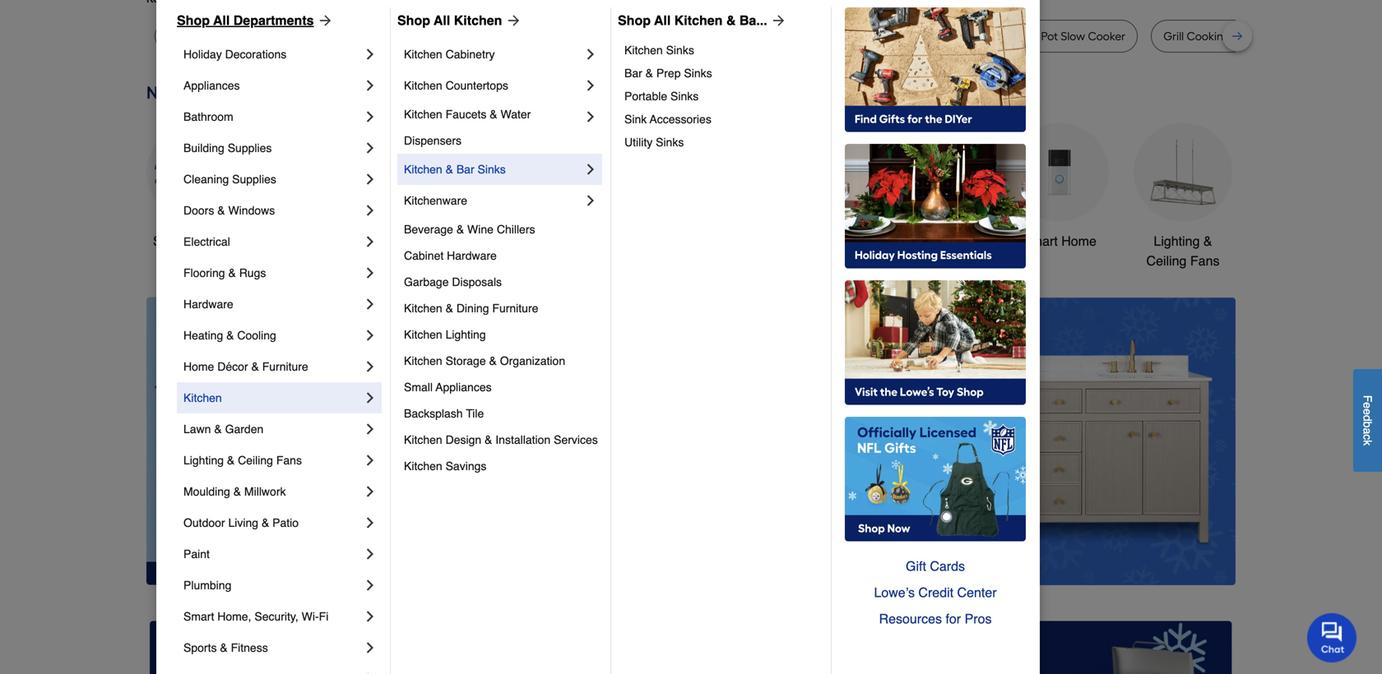 Task type: describe. For each thing, give the bounding box(es) containing it.
paint link
[[184, 539, 362, 570]]

lawn & garden link
[[184, 414, 362, 445]]

1 horizontal spatial appliances
[[436, 381, 492, 394]]

instant
[[914, 29, 950, 43]]

small appliances
[[404, 381, 492, 394]]

1 cooking from the left
[[813, 29, 857, 43]]

security,
[[255, 611, 299, 624]]

heating
[[184, 329, 223, 342]]

paint
[[184, 548, 210, 561]]

lowe's credit center
[[874, 586, 997, 601]]

scroll to item #4 image
[[872, 556, 911, 562]]

tools inside outdoor tools & equipment
[[817, 234, 848, 249]]

shop for shop all kitchen
[[398, 13, 430, 28]]

moulding & millwork link
[[184, 477, 362, 508]]

d
[[1362, 416, 1375, 422]]

scroll to item #5 element
[[911, 554, 954, 564]]

kitchen inside shop all kitchen & ba... link
[[675, 13, 723, 28]]

cooling
[[237, 329, 276, 342]]

cleaning supplies link
[[184, 164, 362, 195]]

equipment
[[782, 253, 845, 269]]

kitchen for kitchen design & installation services
[[404, 434, 443, 447]]

services
[[554, 434, 598, 447]]

kitchen countertops
[[404, 79, 508, 92]]

deals
[[205, 234, 239, 249]]

home décor & furniture
[[184, 360, 308, 374]]

organization
[[500, 355, 565, 368]]

kitchen faucets & water dispensers
[[404, 108, 534, 147]]

design
[[446, 434, 482, 447]]

rugs
[[239, 267, 266, 280]]

arrow right image for shop all departments
[[314, 12, 334, 29]]

décor
[[217, 360, 248, 374]]

outdoor living & patio link
[[184, 508, 362, 539]]

crock pot cooking pot
[[760, 29, 877, 43]]

1 horizontal spatial hardware
[[447, 249, 497, 263]]

electrical
[[184, 235, 230, 249]]

1 horizontal spatial bathroom link
[[887, 123, 986, 251]]

recommended searches for you heading
[[146, 0, 1236, 7]]

garden
[[225, 423, 264, 436]]

3 pot from the left
[[860, 29, 877, 43]]

installation
[[496, 434, 551, 447]]

2 vertical spatial lighting
[[184, 454, 224, 467]]

all for shop all kitchen & ba...
[[654, 13, 671, 28]]

2 horizontal spatial arrow right image
[[1206, 441, 1222, 458]]

utility
[[625, 136, 653, 149]]

chat invite button image
[[1308, 613, 1358, 663]]

chevron right image for plumbing
[[362, 578, 379, 594]]

warming
[[1277, 29, 1326, 43]]

sinks up kitchenware link
[[478, 163, 506, 176]]

gift cards link
[[845, 554, 1026, 580]]

backsplash tile
[[404, 407, 484, 421]]

crock for crock pot cooking pot
[[760, 29, 790, 43]]

tools link
[[393, 123, 492, 251]]

1 vertical spatial bathroom
[[908, 234, 965, 249]]

holiday
[[184, 48, 222, 61]]

0 horizontal spatial bathroom link
[[184, 101, 362, 133]]

pros
[[965, 612, 992, 627]]

chevron right image for cleaning supplies
[[362, 171, 379, 188]]

furniture for home décor & furniture
[[262, 360, 308, 374]]

shop for shop all kitchen & ba...
[[618, 13, 651, 28]]

chevron right image for paint
[[362, 546, 379, 563]]

chevron right image for building supplies
[[362, 140, 379, 156]]

holiday decorations
[[184, 48, 287, 61]]

small appliances link
[[404, 374, 599, 401]]

fi
[[319, 611, 329, 624]]

1 horizontal spatial lighting & ceiling fans
[[1147, 234, 1220, 269]]

chevron right image for kitchen cabinetry
[[583, 46, 599, 63]]

chevron right image for smart home, security, wi-fi
[[362, 609, 379, 625]]

flooring
[[184, 267, 225, 280]]

smart home link
[[1011, 123, 1109, 251]]

new deals every day during 25 days of deals image
[[146, 79, 1236, 107]]

cabinet hardware link
[[404, 243, 599, 269]]

kitchen countertops link
[[404, 70, 583, 101]]

2 slow from the left
[[389, 29, 414, 43]]

christmas decorations link
[[517, 123, 616, 271]]

triple slow cooker
[[358, 29, 454, 43]]

departments
[[234, 13, 314, 28]]

resources
[[879, 612, 942, 627]]

kitchen for kitchen lighting
[[404, 328, 443, 342]]

accessories
[[650, 113, 712, 126]]

chevron right image for outdoor living & patio
[[362, 515, 379, 532]]

& inside outdoor tools & equipment
[[851, 234, 860, 249]]

wine
[[467, 223, 494, 236]]

kitchen savings link
[[404, 453, 599, 480]]

1 e from the top
[[1362, 403, 1375, 409]]

bar & prep sinks link
[[625, 62, 820, 85]]

grill cooking grate & warming rack
[[1164, 29, 1355, 43]]

millwork
[[244, 486, 286, 499]]

building supplies link
[[184, 133, 362, 164]]

sinks for kitchen sinks
[[666, 44, 694, 57]]

smart for smart home
[[1023, 234, 1058, 249]]

& inside "kitchen faucets & water dispensers"
[[490, 108, 498, 121]]

kitchen savings
[[404, 460, 487, 473]]

kitchen for kitchen faucets & water dispensers
[[404, 108, 443, 121]]

backsplash tile link
[[404, 401, 599, 427]]

chevron right image for moulding & millwork
[[362, 484, 379, 500]]

1 tools from the left
[[427, 234, 458, 249]]

backsplash
[[404, 407, 463, 421]]

supplies for cleaning supplies
[[232, 173, 276, 186]]

kitchen inside shop all kitchen link
[[454, 13, 502, 28]]

2 cooker from the left
[[417, 29, 454, 43]]

1 slow from the left
[[167, 29, 192, 43]]

hardware link
[[184, 289, 362, 320]]

beverage & wine chillers link
[[404, 216, 599, 243]]

storage
[[446, 355, 486, 368]]

appliances link
[[184, 70, 362, 101]]

utility sinks
[[625, 136, 684, 149]]

microwave countertop
[[492, 29, 612, 43]]

shop all deals link
[[146, 123, 245, 251]]

cleaning
[[184, 173, 229, 186]]

ba...
[[740, 13, 768, 28]]

3 slow from the left
[[1061, 29, 1086, 43]]

a
[[1362, 428, 1375, 435]]

f e e d b a c k button
[[1354, 370, 1383, 472]]

all for shop all departments
[[213, 13, 230, 28]]

plumbing
[[184, 579, 232, 593]]

chevron right image for heating & cooling
[[362, 328, 379, 344]]

smart home
[[1023, 234, 1097, 249]]

cleaning supplies
[[184, 173, 276, 186]]

1 vertical spatial ceiling
[[238, 454, 273, 467]]

k
[[1362, 440, 1375, 446]]

tile
[[466, 407, 484, 421]]

up to 35 percent off select small appliances. image
[[520, 622, 863, 675]]

0 horizontal spatial lighting & ceiling fans
[[184, 454, 302, 467]]

outdoor living & patio
[[184, 517, 299, 530]]

2 e from the top
[[1362, 409, 1375, 416]]

doors & windows
[[184, 204, 275, 217]]

lowe's
[[874, 586, 915, 601]]

sink accessories
[[625, 113, 712, 126]]

faucets
[[446, 108, 487, 121]]

pot for crock pot cooking pot
[[793, 29, 810, 43]]

0 horizontal spatial bathroom
[[184, 110, 233, 123]]

sports
[[184, 642, 217, 655]]

christmas decorations
[[531, 234, 601, 269]]

gift cards
[[906, 559, 965, 574]]

crock for crock pot slow cooker
[[1008, 29, 1039, 43]]

kitchen for kitchen countertops
[[404, 79, 443, 92]]

building supplies
[[184, 142, 272, 155]]

kitchen lighting link
[[404, 322, 599, 348]]

0 horizontal spatial lighting & ceiling fans link
[[184, 445, 362, 477]]

1 horizontal spatial lighting & ceiling fans link
[[1134, 123, 1233, 271]]

fans inside "lighting & ceiling fans"
[[1191, 253, 1220, 269]]

pot for instant pot
[[953, 29, 970, 43]]

electrical link
[[184, 226, 362, 258]]

officially licensed n f l gifts. shop now. image
[[845, 417, 1026, 542]]

f
[[1362, 396, 1375, 403]]

furniture for kitchen & dining furniture
[[492, 302, 539, 315]]

3 cooker from the left
[[1088, 29, 1126, 43]]

beverage & wine chillers
[[404, 223, 535, 236]]

all for shop all deals
[[187, 234, 201, 249]]

find gifts for the diyer. image
[[845, 7, 1026, 133]]



Task type: locate. For each thing, give the bounding box(es) containing it.
lawn & garden
[[184, 423, 264, 436]]

fitness
[[231, 642, 268, 655]]

1 horizontal spatial smart
[[1023, 234, 1058, 249]]

shop
[[153, 234, 184, 249]]

outdoor for outdoor tools & equipment
[[766, 234, 814, 249]]

sinks down the 'food warmer'
[[666, 44, 694, 57]]

doors
[[184, 204, 214, 217]]

all up kitchen cabinetry on the left of the page
[[434, 13, 450, 28]]

garbage
[[404, 276, 449, 289]]

kitchen inside kitchen sinks link
[[625, 44, 663, 57]]

cooker down shop all kitchen
[[417, 29, 454, 43]]

tools up the cabinet hardware
[[427, 234, 458, 249]]

0 horizontal spatial slow
[[167, 29, 192, 43]]

2 cooking from the left
[[1187, 29, 1231, 43]]

sinks right prep
[[684, 67, 712, 80]]

heating & cooling link
[[184, 320, 362, 351]]

garbage disposals
[[404, 276, 502, 289]]

savings
[[446, 460, 487, 473]]

f e e d b a c k
[[1362, 396, 1375, 446]]

visit the lowe's toy shop. image
[[845, 281, 1026, 406]]

1 horizontal spatial furniture
[[492, 302, 539, 315]]

kitchen for kitchen storage & organization
[[404, 355, 443, 368]]

dining
[[457, 302, 489, 315]]

chevron right image for bathroom
[[362, 109, 379, 125]]

christmas
[[537, 234, 596, 249]]

chevron right image for flooring & rugs
[[362, 265, 379, 281]]

0 horizontal spatial smart
[[184, 611, 214, 624]]

all for shop all kitchen
[[434, 13, 450, 28]]

get up to 2 free select tools or batteries when you buy 1 with select purchases. image
[[150, 622, 493, 675]]

shop for shop all departments
[[177, 13, 210, 28]]

1 vertical spatial smart
[[184, 611, 214, 624]]

1 vertical spatial decorations
[[531, 253, 601, 269]]

3 shop from the left
[[618, 13, 651, 28]]

1 horizontal spatial slow
[[389, 29, 414, 43]]

triple
[[358, 29, 387, 43]]

kitchen faucets & water dispensers link
[[404, 101, 583, 154]]

1 horizontal spatial ceiling
[[1147, 253, 1187, 269]]

cooker left grill in the right of the page
[[1088, 29, 1126, 43]]

kitchen inside kitchen countertops link
[[404, 79, 443, 92]]

up to 30 percent off select grills and accessories. image
[[889, 622, 1233, 675]]

0 vertical spatial supplies
[[228, 142, 272, 155]]

1 vertical spatial lighting & ceiling fans link
[[184, 445, 362, 477]]

arrow right image for shop all kitchen & ba...
[[768, 12, 787, 29]]

0 horizontal spatial hardware
[[184, 298, 233, 311]]

kitchen inside kitchen & bar sinks link
[[404, 163, 443, 176]]

countertop
[[552, 29, 612, 43]]

pot for crock pot slow cooker
[[1041, 29, 1058, 43]]

shop up triple slow cooker in the top of the page
[[398, 13, 430, 28]]

chevron right image for sports & fitness
[[362, 640, 379, 657]]

kitchen & bar sinks link
[[404, 154, 583, 185]]

garbage disposals link
[[404, 269, 599, 295]]

plumbing link
[[184, 570, 362, 602]]

doors & windows link
[[184, 195, 362, 226]]

resources for pros
[[879, 612, 992, 627]]

0 vertical spatial smart
[[1023, 234, 1058, 249]]

1 vertical spatial lighting
[[446, 328, 486, 342]]

kitchen inside kitchen storage & organization link
[[404, 355, 443, 368]]

0 horizontal spatial crock
[[270, 29, 300, 43]]

0 vertical spatial lighting & ceiling fans
[[1147, 234, 1220, 269]]

supplies up cleaning supplies
[[228, 142, 272, 155]]

chevron right image
[[583, 46, 599, 63], [362, 77, 379, 94], [583, 77, 599, 94], [362, 109, 379, 125], [583, 161, 599, 178], [583, 193, 599, 209], [362, 202, 379, 219], [362, 265, 379, 281], [362, 296, 379, 313], [362, 328, 379, 344], [362, 421, 379, 438], [362, 453, 379, 469], [362, 515, 379, 532], [362, 546, 379, 563], [362, 609, 379, 625], [362, 640, 379, 657], [362, 672, 379, 675]]

1 horizontal spatial arrow right image
[[768, 12, 787, 29]]

decorations for christmas
[[531, 253, 601, 269]]

sink accessories link
[[625, 108, 820, 131]]

patio
[[273, 517, 299, 530]]

kitchen inside kitchen design & installation services link
[[404, 434, 443, 447]]

arrow right image
[[502, 12, 522, 29]]

shop these last-minute gifts. $99 or less. quantities are limited and won't last. image
[[146, 297, 412, 586]]

lighting & ceiling fans link
[[1134, 123, 1233, 271], [184, 445, 362, 477]]

chevron right image for kitchenware
[[583, 193, 599, 209]]

chevron right image for kitchen faucets & water dispensers
[[583, 109, 599, 125]]

chevron right image for kitchen & bar sinks
[[583, 161, 599, 178]]

1 pot from the left
[[303, 29, 320, 43]]

kitchen inside kitchen & dining furniture link
[[404, 302, 443, 315]]

supplies inside cleaning supplies link
[[232, 173, 276, 186]]

1 horizontal spatial crock
[[760, 29, 790, 43]]

portable sinks
[[625, 90, 699, 103]]

decorations down shop all departments link
[[225, 48, 287, 61]]

outdoor
[[766, 234, 814, 249], [184, 517, 225, 530]]

kitchen for kitchen sinks
[[625, 44, 663, 57]]

kitchen for kitchen & bar sinks
[[404, 163, 443, 176]]

1 vertical spatial supplies
[[232, 173, 276, 186]]

ceiling inside "lighting & ceiling fans"
[[1147, 253, 1187, 269]]

1 crock from the left
[[270, 29, 300, 43]]

5 pot from the left
[[1041, 29, 1058, 43]]

1 horizontal spatial cooker
[[417, 29, 454, 43]]

smart
[[1023, 234, 1058, 249], [184, 611, 214, 624]]

all right shop
[[187, 234, 201, 249]]

arrow right image
[[314, 12, 334, 29], [768, 12, 787, 29], [1206, 441, 1222, 458]]

0 horizontal spatial fans
[[276, 454, 302, 467]]

0 vertical spatial bathroom
[[184, 110, 233, 123]]

hardware down flooring
[[184, 298, 233, 311]]

scroll to item #2 image
[[793, 556, 832, 562]]

crock right 'instant pot'
[[1008, 29, 1039, 43]]

all up the food
[[654, 13, 671, 28]]

0 horizontal spatial home
[[184, 360, 214, 374]]

hardware
[[447, 249, 497, 263], [184, 298, 233, 311]]

1 horizontal spatial lighting
[[446, 328, 486, 342]]

living
[[228, 517, 258, 530]]

1 cooker from the left
[[194, 29, 232, 43]]

furniture down garbage disposals link
[[492, 302, 539, 315]]

furniture up kitchen link
[[262, 360, 308, 374]]

0 horizontal spatial shop
[[177, 13, 210, 28]]

2 crock from the left
[[760, 29, 790, 43]]

shop all deals
[[153, 234, 239, 249]]

shop all departments link
[[177, 11, 334, 30]]

0 vertical spatial appliances
[[184, 79, 240, 92]]

1 vertical spatial lighting & ceiling fans
[[184, 454, 302, 467]]

crock
[[270, 29, 300, 43], [760, 29, 790, 43], [1008, 29, 1039, 43]]

outdoor up equipment
[[766, 234, 814, 249]]

sinks
[[666, 44, 694, 57], [684, 67, 712, 80], [671, 90, 699, 103], [656, 136, 684, 149], [478, 163, 506, 176]]

kitchen for kitchen savings
[[404, 460, 443, 473]]

kitchen & bar sinks
[[404, 163, 506, 176]]

supplies up windows
[[232, 173, 276, 186]]

0 vertical spatial lighting & ceiling fans link
[[1134, 123, 1233, 271]]

&
[[727, 13, 736, 28], [1267, 29, 1275, 43], [646, 67, 653, 80], [490, 108, 498, 121], [446, 163, 453, 176], [217, 204, 225, 217], [457, 223, 464, 236], [851, 234, 860, 249], [1204, 234, 1213, 249], [228, 267, 236, 280], [446, 302, 453, 315], [226, 329, 234, 342], [489, 355, 497, 368], [251, 360, 259, 374], [214, 423, 222, 436], [485, 434, 492, 447], [227, 454, 235, 467], [233, 486, 241, 499], [262, 517, 269, 530], [220, 642, 228, 655]]

tools up equipment
[[817, 234, 848, 249]]

1 vertical spatial appliances
[[436, 381, 492, 394]]

1 horizontal spatial fans
[[1191, 253, 1220, 269]]

1 horizontal spatial bathroom
[[908, 234, 965, 249]]

0 vertical spatial ceiling
[[1147, 253, 1187, 269]]

1 shop from the left
[[177, 13, 210, 28]]

microwave
[[492, 29, 549, 43]]

appliances
[[184, 79, 240, 92], [436, 381, 492, 394]]

bar up kitchenware link
[[457, 163, 475, 176]]

shop inside shop all departments link
[[177, 13, 210, 28]]

1 horizontal spatial bar
[[625, 67, 643, 80]]

sinks for utility sinks
[[656, 136, 684, 149]]

1 vertical spatial furniture
[[262, 360, 308, 374]]

kitchen design & installation services link
[[404, 427, 599, 453]]

cooker up holiday
[[194, 29, 232, 43]]

crock pot
[[270, 29, 320, 43]]

arrow left image
[[453, 441, 469, 458]]

0 horizontal spatial tools
[[427, 234, 458, 249]]

0 vertical spatial bar
[[625, 67, 643, 80]]

decorations down christmas
[[531, 253, 601, 269]]

kitchen inside kitchen link
[[184, 392, 222, 405]]

2 horizontal spatial cooker
[[1088, 29, 1126, 43]]

0 vertical spatial outdoor
[[766, 234, 814, 249]]

bar inside bar & prep sinks link
[[625, 67, 643, 80]]

0 horizontal spatial appliances
[[184, 79, 240, 92]]

sinks down sink accessories
[[656, 136, 684, 149]]

shop up slow cooker on the top left of the page
[[177, 13, 210, 28]]

chevron right image for appliances
[[362, 77, 379, 94]]

kitchenware
[[404, 194, 467, 207]]

sports & fitness link
[[184, 633, 362, 664]]

e up d
[[1362, 403, 1375, 409]]

0 horizontal spatial cooking
[[813, 29, 857, 43]]

chevron right image for holiday decorations
[[362, 46, 379, 63]]

chevron right image for lawn & garden
[[362, 421, 379, 438]]

2 tools from the left
[[817, 234, 848, 249]]

1 vertical spatial fans
[[276, 454, 302, 467]]

bar inside kitchen & bar sinks link
[[457, 163, 475, 176]]

home,
[[217, 611, 251, 624]]

0 horizontal spatial outdoor
[[184, 517, 225, 530]]

1 vertical spatial bar
[[457, 163, 475, 176]]

smart for smart home, security, wi-fi
[[184, 611, 214, 624]]

crock for crock pot
[[270, 29, 300, 43]]

arrow right image inside shop all departments link
[[314, 12, 334, 29]]

0 horizontal spatial lighting
[[184, 454, 224, 467]]

e up b
[[1362, 409, 1375, 416]]

food
[[650, 29, 676, 43]]

3 crock from the left
[[1008, 29, 1039, 43]]

all
[[213, 13, 230, 28], [434, 13, 450, 28], [654, 13, 671, 28], [187, 234, 201, 249]]

2 horizontal spatial slow
[[1061, 29, 1086, 43]]

chevron right image for kitchen
[[362, 390, 379, 407]]

outdoor tools & equipment
[[766, 234, 860, 269]]

shop up the food
[[618, 13, 651, 28]]

1 vertical spatial home
[[184, 360, 214, 374]]

prep
[[657, 67, 681, 80]]

center
[[958, 586, 997, 601]]

sinks for portable sinks
[[671, 90, 699, 103]]

chevron right image for kitchen countertops
[[583, 77, 599, 94]]

outdoor for outdoor living & patio
[[184, 517, 225, 530]]

0 horizontal spatial bar
[[457, 163, 475, 176]]

crock down ba...
[[760, 29, 790, 43]]

1 horizontal spatial tools
[[817, 234, 848, 249]]

supplies for building supplies
[[228, 142, 272, 155]]

0 horizontal spatial cooker
[[194, 29, 232, 43]]

cabinet
[[404, 249, 444, 263]]

warmer
[[679, 29, 722, 43]]

outdoor tools & equipment link
[[764, 123, 862, 271]]

shop inside shop all kitchen link
[[398, 13, 430, 28]]

0 horizontal spatial decorations
[[225, 48, 287, 61]]

bar up 'portable'
[[625, 67, 643, 80]]

cabinet hardware
[[404, 249, 497, 263]]

0 horizontal spatial arrow right image
[[314, 12, 334, 29]]

ceiling
[[1147, 253, 1187, 269], [238, 454, 273, 467]]

holiday hosting essentials. image
[[845, 144, 1026, 269]]

0 vertical spatial lighting
[[1154, 234, 1200, 249]]

crock down departments
[[270, 29, 300, 43]]

kitchen storage & organization
[[404, 355, 565, 368]]

chevron right image for lighting & ceiling fans
[[362, 453, 379, 469]]

chevron right image for electrical
[[362, 234, 379, 250]]

chevron right image
[[362, 46, 379, 63], [583, 109, 599, 125], [362, 140, 379, 156], [362, 171, 379, 188], [362, 234, 379, 250], [362, 359, 379, 375], [362, 390, 379, 407], [362, 484, 379, 500], [362, 578, 379, 594]]

hardware down beverage & wine chillers
[[447, 249, 497, 263]]

2 shop from the left
[[398, 13, 430, 28]]

chevron right image for home décor & furniture
[[362, 359, 379, 375]]

portable
[[625, 90, 668, 103]]

chevron right image for doors & windows
[[362, 202, 379, 219]]

resources for pros link
[[845, 607, 1026, 633]]

0 horizontal spatial furniture
[[262, 360, 308, 374]]

appliances down storage at bottom left
[[436, 381, 492, 394]]

0 vertical spatial furniture
[[492, 302, 539, 315]]

2 horizontal spatial crock
[[1008, 29, 1039, 43]]

2 horizontal spatial lighting
[[1154, 234, 1200, 249]]

grill
[[1164, 29, 1184, 43]]

cards
[[930, 559, 965, 574]]

outdoor down "moulding"
[[184, 517, 225, 530]]

kitchen inside kitchen savings link
[[404, 460, 443, 473]]

chillers
[[497, 223, 535, 236]]

1 horizontal spatial decorations
[[531, 253, 601, 269]]

appliances down holiday
[[184, 79, 240, 92]]

& inside "link"
[[226, 329, 234, 342]]

kitchen inside kitchen lighting link
[[404, 328, 443, 342]]

0 horizontal spatial ceiling
[[238, 454, 273, 467]]

slow
[[167, 29, 192, 43], [389, 29, 414, 43], [1061, 29, 1086, 43]]

kitchen
[[454, 13, 502, 28], [675, 13, 723, 28], [625, 44, 663, 57], [404, 48, 443, 61], [404, 79, 443, 92], [404, 108, 443, 121], [404, 163, 443, 176], [404, 302, 443, 315], [404, 328, 443, 342], [404, 355, 443, 368], [184, 392, 222, 405], [404, 434, 443, 447], [404, 460, 443, 473]]

holiday decorations link
[[184, 39, 362, 70]]

shop inside shop all kitchen & ba... link
[[618, 13, 651, 28]]

kitchen storage & organization link
[[404, 348, 599, 374]]

sinks up accessories
[[671, 90, 699, 103]]

0 vertical spatial home
[[1062, 234, 1097, 249]]

food warmer
[[650, 29, 722, 43]]

cabinetry
[[446, 48, 495, 61]]

credit
[[919, 586, 954, 601]]

lowe's credit center link
[[845, 580, 1026, 607]]

1 horizontal spatial outdoor
[[766, 234, 814, 249]]

outdoor inside outdoor tools & equipment
[[766, 234, 814, 249]]

2 pot from the left
[[793, 29, 810, 43]]

1 vertical spatial outdoor
[[184, 517, 225, 530]]

arrow right image inside shop all kitchen & ba... link
[[768, 12, 787, 29]]

1 vertical spatial hardware
[[184, 298, 233, 311]]

kitchen for kitchen cabinetry
[[404, 48, 443, 61]]

1 horizontal spatial shop
[[398, 13, 430, 28]]

kitchen inside kitchen cabinetry link
[[404, 48, 443, 61]]

decorations for holiday
[[225, 48, 287, 61]]

up to 40 percent off select vanities. plus get free local delivery on select vanities. image
[[439, 297, 1236, 586]]

kitchen & dining furniture link
[[404, 295, 599, 322]]

disposals
[[452, 276, 502, 289]]

b
[[1362, 422, 1375, 428]]

dispensers
[[404, 134, 462, 147]]

chevron right image for hardware
[[362, 296, 379, 313]]

0 vertical spatial fans
[[1191, 253, 1220, 269]]

supplies inside building supplies link
[[228, 142, 272, 155]]

pot for crock pot
[[303, 29, 320, 43]]

0 vertical spatial decorations
[[225, 48, 287, 61]]

2 horizontal spatial shop
[[618, 13, 651, 28]]

all up slow cooker on the top left of the page
[[213, 13, 230, 28]]

kitchen cabinetry
[[404, 48, 495, 61]]

gift
[[906, 559, 927, 574]]

countertops
[[446, 79, 508, 92]]

kitchenware link
[[404, 185, 583, 216]]

4 pot from the left
[[953, 29, 970, 43]]

kitchen for kitchen & dining furniture
[[404, 302, 443, 315]]

sink
[[625, 113, 647, 126]]

water
[[501, 108, 531, 121]]

0 vertical spatial hardware
[[447, 249, 497, 263]]

small
[[404, 381, 433, 394]]

lighting & ceiling fans
[[1147, 234, 1220, 269], [184, 454, 302, 467]]

1 horizontal spatial cooking
[[1187, 29, 1231, 43]]

kitchen inside "kitchen faucets & water dispensers"
[[404, 108, 443, 121]]

shop all kitchen & ba... link
[[618, 11, 787, 30]]

1 horizontal spatial home
[[1062, 234, 1097, 249]]



Task type: vqa. For each thing, say whether or not it's contained in the screenshot.
the topmost they're
no



